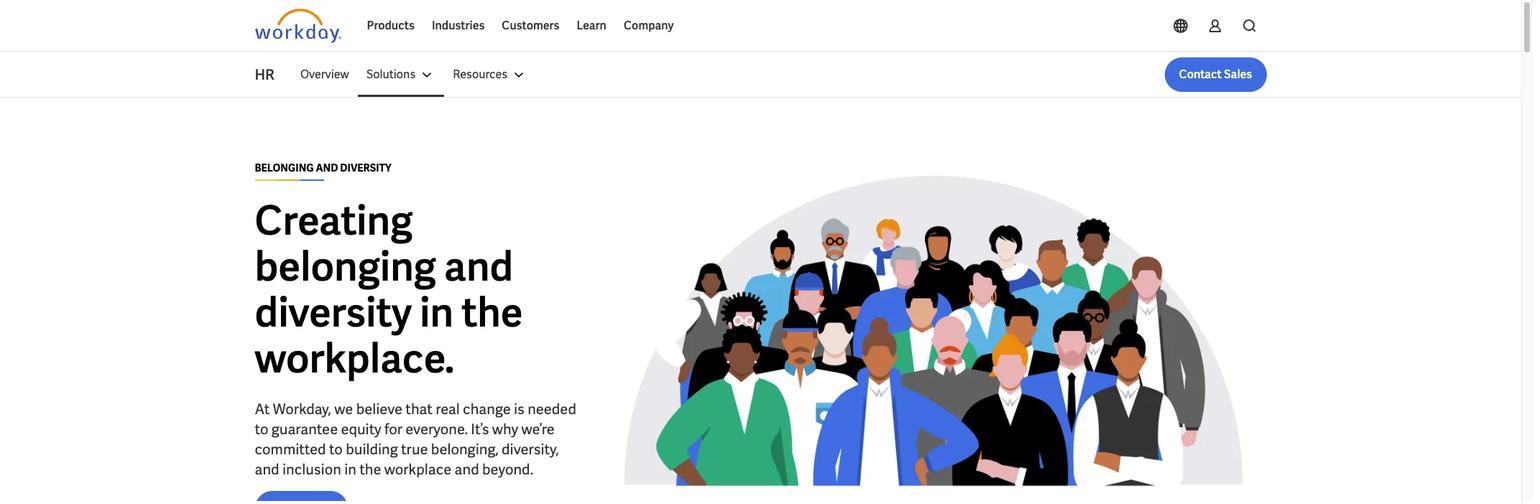 Task type: vqa. For each thing, say whether or not it's contained in the screenshot.
competency,
no



Task type: locate. For each thing, give the bounding box(es) containing it.
customers button
[[493, 9, 568, 43]]

resources
[[453, 67, 507, 82]]

why
[[492, 420, 518, 439]]

list containing overview
[[292, 57, 1267, 92]]

1 vertical spatial in
[[344, 460, 356, 479]]

we're
[[521, 420, 555, 439]]

committed
[[255, 440, 326, 459]]

belonging, diversity and inclusion solutions image
[[600, 121, 1267, 502]]

in
[[420, 286, 454, 339], [344, 460, 356, 479]]

the inside at workday, we believe that real change is needed to guarantee equity for everyone. it's why we're committed to building true belonging, diversity, and inclusion in the workplace and beyond.
[[359, 460, 381, 479]]

to down 'at'
[[255, 420, 268, 439]]

that
[[406, 400, 433, 419]]

it's
[[471, 420, 489, 439]]

0 vertical spatial the
[[462, 286, 523, 339]]

belonging and diversity
[[255, 161, 391, 174]]

company
[[624, 18, 674, 33]]

overview link
[[292, 57, 358, 92]]

learn
[[577, 18, 606, 33]]

0 vertical spatial in
[[420, 286, 454, 339]]

products button
[[358, 9, 423, 43]]

1 horizontal spatial the
[[462, 286, 523, 339]]

learn button
[[568, 9, 615, 43]]

1 horizontal spatial in
[[420, 286, 454, 339]]

hr
[[255, 65, 274, 84]]

menu containing overview
[[292, 57, 536, 92]]

list
[[292, 57, 1267, 92]]

industries
[[432, 18, 485, 33]]

real
[[436, 400, 460, 419]]

to
[[255, 420, 268, 439], [329, 440, 343, 459]]

belonging
[[255, 240, 436, 293]]

0 horizontal spatial in
[[344, 460, 356, 479]]

creating belonging and diversity in the workplace.
[[255, 194, 523, 385]]

workplace.
[[255, 332, 454, 385]]

for
[[384, 420, 402, 439]]

and
[[444, 240, 513, 293], [255, 460, 279, 479], [455, 460, 479, 479]]

at workday, we believe that real change is needed to guarantee equity for everyone. it's why we're committed to building true belonging, diversity, and inclusion in the workplace and beyond.
[[255, 400, 576, 479]]

1 horizontal spatial to
[[329, 440, 343, 459]]

building
[[346, 440, 398, 459]]

sales
[[1224, 67, 1252, 82]]

the
[[462, 286, 523, 339], [359, 460, 381, 479]]

to up inclusion
[[329, 440, 343, 459]]

products
[[367, 18, 415, 33]]

and
[[316, 161, 338, 174]]

at
[[255, 400, 270, 419]]

0 vertical spatial to
[[255, 420, 268, 439]]

everyone.
[[405, 420, 468, 439]]

we
[[334, 400, 353, 419]]

beyond.
[[482, 460, 533, 479]]

1 vertical spatial the
[[359, 460, 381, 479]]

1 vertical spatial to
[[329, 440, 343, 459]]

belonging
[[255, 161, 314, 174]]

company button
[[615, 9, 682, 43]]

believe
[[356, 400, 402, 419]]

inclusion
[[282, 460, 341, 479]]

contact sales
[[1179, 67, 1252, 82]]

0 horizontal spatial the
[[359, 460, 381, 479]]

menu
[[292, 57, 536, 92]]

belonging,
[[431, 440, 499, 459]]

workplace
[[384, 460, 451, 479]]



Task type: describe. For each thing, give the bounding box(es) containing it.
and inside the creating belonging and diversity in the workplace.
[[444, 240, 513, 293]]

in inside at workday, we believe that real change is needed to guarantee equity for everyone. it's why we're committed to building true belonging, diversity, and inclusion in the workplace and beyond.
[[344, 460, 356, 479]]

the inside the creating belonging and diversity in the workplace.
[[462, 286, 523, 339]]

true
[[401, 440, 428, 459]]

0 horizontal spatial to
[[255, 420, 268, 439]]

needed
[[528, 400, 576, 419]]

in inside the creating belonging and diversity in the workplace.
[[420, 286, 454, 339]]

industries button
[[423, 9, 493, 43]]

is
[[514, 400, 524, 419]]

diversity
[[340, 161, 391, 174]]

guarantee
[[271, 420, 338, 439]]

equity
[[341, 420, 381, 439]]

contact sales link
[[1165, 57, 1267, 92]]

customers
[[502, 18, 559, 33]]

go to the homepage image
[[255, 9, 341, 43]]

change
[[463, 400, 511, 419]]

diversity,
[[502, 440, 559, 459]]

workday,
[[273, 400, 331, 419]]

overview
[[300, 67, 349, 82]]

contact
[[1179, 67, 1222, 82]]

solutions button
[[358, 57, 444, 92]]

hr link
[[255, 65, 292, 85]]

creating
[[255, 194, 413, 247]]

solutions
[[366, 67, 416, 82]]

diversity
[[255, 286, 412, 339]]

resources button
[[444, 57, 536, 92]]



